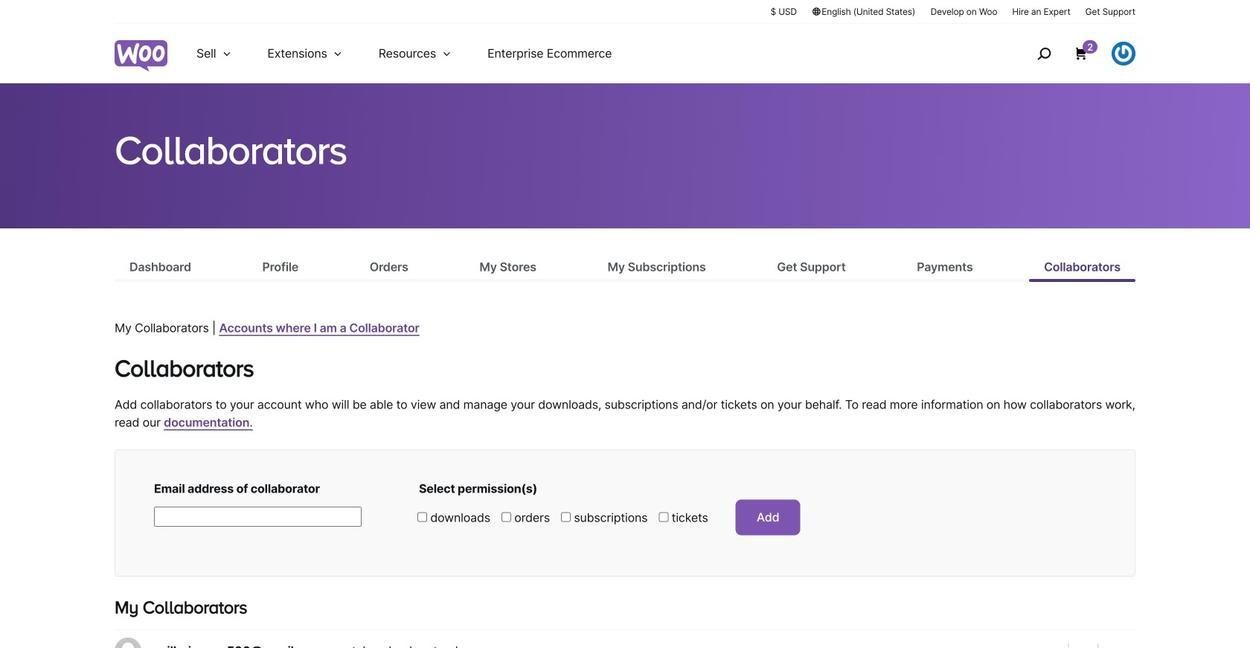 Task type: locate. For each thing, give the bounding box(es) containing it.
check image
[[426, 645, 436, 648]]

None checkbox
[[561, 513, 571, 522], [659, 513, 669, 522], [561, 513, 571, 522], [659, 513, 669, 522]]

search image
[[1032, 42, 1056, 65]]

open account menu image
[[1112, 42, 1136, 65]]

None checkbox
[[418, 513, 427, 522], [502, 513, 511, 522], [418, 513, 427, 522], [502, 513, 511, 522]]

check image
[[344, 645, 355, 648]]

service navigation menu element
[[1006, 29, 1136, 78]]



Task type: vqa. For each thing, say whether or not it's contained in the screenshot.
the left Check icon
yes



